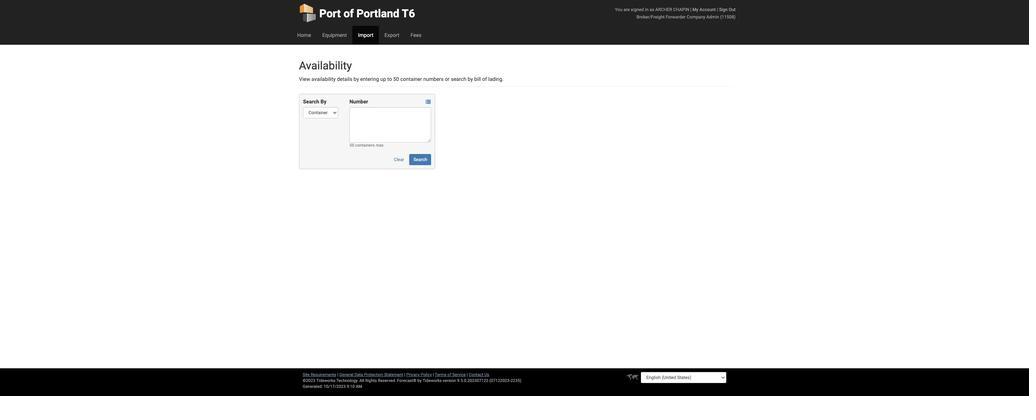 Task type: describe. For each thing, give the bounding box(es) containing it.
search for search
[[413, 157, 427, 162]]

bill
[[474, 76, 481, 82]]

| up tideworks
[[433, 373, 434, 378]]

privacy
[[406, 373, 420, 378]]

export button
[[379, 26, 405, 44]]

container
[[400, 76, 422, 82]]

fees button
[[405, 26, 427, 44]]

(07122023-
[[489, 379, 511, 384]]

tideworks
[[423, 379, 442, 384]]

fees
[[410, 32, 421, 38]]

reserved.
[[378, 379, 396, 384]]

sign out link
[[719, 7, 736, 12]]

0 horizontal spatial by
[[354, 76, 359, 82]]

clear
[[394, 157, 404, 162]]

availability
[[311, 76, 336, 82]]

search button
[[409, 154, 431, 165]]

chapin
[[673, 7, 689, 12]]

sign
[[719, 7, 728, 12]]

general
[[339, 373, 353, 378]]

in
[[645, 7, 648, 12]]

details
[[337, 76, 352, 82]]

as
[[650, 7, 654, 12]]

max
[[376, 143, 384, 148]]

clear button
[[390, 154, 408, 165]]

statement
[[384, 373, 403, 378]]

by inside 'site requirements | general data protection statement | privacy policy | terms of service | contact us ©2023 tideworks technology. all rights reserved. forecast® by tideworks version 9.5.0.202307122 (07122023-2235) generated: 10/17/2023 9:10 am'
[[417, 379, 422, 384]]

technology.
[[336, 379, 358, 384]]

policy
[[421, 373, 432, 378]]

forwarder
[[666, 14, 686, 20]]

9:10
[[347, 385, 355, 390]]

(11508)
[[720, 14, 736, 20]]

0 vertical spatial 50
[[393, 76, 399, 82]]

am
[[356, 385, 362, 390]]

up
[[380, 76, 386, 82]]

lading.
[[488, 76, 504, 82]]

my account link
[[692, 7, 716, 12]]

view availability details by entering up to 50 container numbers or search by bill of lading.
[[299, 76, 504, 82]]

by
[[321, 99, 326, 105]]

port
[[319, 7, 341, 20]]

equipment button
[[317, 26, 352, 44]]

50 containers max
[[349, 143, 384, 148]]

10/17/2023
[[324, 385, 346, 390]]

version
[[443, 379, 456, 384]]

forecast®
[[397, 379, 416, 384]]

contact us link
[[469, 373, 489, 378]]

import
[[358, 32, 373, 38]]

| left the my
[[690, 7, 691, 12]]

2 horizontal spatial of
[[482, 76, 487, 82]]

are
[[624, 7, 630, 12]]

show list image
[[426, 100, 431, 105]]

protection
[[364, 373, 383, 378]]

| left general
[[337, 373, 338, 378]]

| up 9.5.0.202307122
[[467, 373, 468, 378]]

export
[[384, 32, 399, 38]]

company
[[687, 14, 705, 20]]



Task type: locate. For each thing, give the bounding box(es) containing it.
2235)
[[511, 379, 521, 384]]

terms
[[435, 373, 446, 378]]

us
[[484, 373, 489, 378]]

by down privacy policy link
[[417, 379, 422, 384]]

| left sign
[[717, 7, 718, 12]]

generated:
[[303, 385, 323, 390]]

portland
[[357, 7, 399, 20]]

0 horizontal spatial 50
[[349, 143, 354, 148]]

rights
[[365, 379, 377, 384]]

search by
[[303, 99, 326, 105]]

Number text field
[[349, 107, 431, 143]]

1 vertical spatial of
[[482, 76, 487, 82]]

search
[[303, 99, 319, 105], [413, 157, 427, 162]]

of right port
[[344, 7, 354, 20]]

home
[[297, 32, 311, 38]]

of inside 'site requirements | general data protection statement | privacy policy | terms of service | contact us ©2023 tideworks technology. all rights reserved. forecast® by tideworks version 9.5.0.202307122 (07122023-2235) generated: 10/17/2023 9:10 am'
[[447, 373, 451, 378]]

1 vertical spatial 50
[[349, 143, 354, 148]]

archer
[[655, 7, 672, 12]]

1 horizontal spatial 50
[[393, 76, 399, 82]]

data
[[354, 373, 363, 378]]

equipment
[[322, 32, 347, 38]]

port of portland t6 link
[[299, 0, 415, 26]]

contact
[[469, 373, 483, 378]]

out
[[729, 7, 736, 12]]

privacy policy link
[[406, 373, 432, 378]]

by
[[354, 76, 359, 82], [468, 76, 473, 82], [417, 379, 422, 384]]

site
[[303, 373, 310, 378]]

broker/freight
[[637, 14, 665, 20]]

requirements
[[311, 373, 336, 378]]

of inside port of portland t6 link
[[344, 7, 354, 20]]

|
[[690, 7, 691, 12], [717, 7, 718, 12], [337, 373, 338, 378], [404, 373, 405, 378], [433, 373, 434, 378], [467, 373, 468, 378]]

all
[[359, 379, 364, 384]]

home button
[[292, 26, 317, 44]]

of up version
[[447, 373, 451, 378]]

2 vertical spatial of
[[447, 373, 451, 378]]

availability
[[299, 59, 352, 72]]

0 horizontal spatial of
[[344, 7, 354, 20]]

1 horizontal spatial search
[[413, 157, 427, 162]]

site requirements | general data protection statement | privacy policy | terms of service | contact us ©2023 tideworks technology. all rights reserved. forecast® by tideworks version 9.5.0.202307122 (07122023-2235) generated: 10/17/2023 9:10 am
[[303, 373, 521, 390]]

you
[[615, 7, 622, 12]]

import button
[[352, 26, 379, 44]]

entering
[[360, 76, 379, 82]]

0 horizontal spatial search
[[303, 99, 319, 105]]

0 vertical spatial of
[[344, 7, 354, 20]]

©2023 tideworks
[[303, 379, 335, 384]]

search inside button
[[413, 157, 427, 162]]

signed
[[631, 7, 644, 12]]

of right bill on the left of page
[[482, 76, 487, 82]]

t6
[[402, 7, 415, 20]]

numbers
[[423, 76, 444, 82]]

containers
[[355, 143, 375, 148]]

1 horizontal spatial of
[[447, 373, 451, 378]]

port of portland t6
[[319, 7, 415, 20]]

by left bill on the left of page
[[468, 76, 473, 82]]

search left "by"
[[303, 99, 319, 105]]

or
[[445, 76, 450, 82]]

admin
[[706, 14, 719, 20]]

to
[[387, 76, 392, 82]]

general data protection statement link
[[339, 373, 403, 378]]

0 vertical spatial search
[[303, 99, 319, 105]]

| up forecast®
[[404, 373, 405, 378]]

number
[[349, 99, 368, 105]]

view
[[299, 76, 310, 82]]

50 left containers
[[349, 143, 354, 148]]

50 right to
[[393, 76, 399, 82]]

search for search by
[[303, 99, 319, 105]]

account
[[699, 7, 716, 12]]

by right details
[[354, 76, 359, 82]]

my
[[692, 7, 698, 12]]

1 horizontal spatial by
[[417, 379, 422, 384]]

of
[[344, 7, 354, 20], [482, 76, 487, 82], [447, 373, 451, 378]]

1 vertical spatial search
[[413, 157, 427, 162]]

search right clear button
[[413, 157, 427, 162]]

search
[[451, 76, 466, 82]]

50
[[393, 76, 399, 82], [349, 143, 354, 148]]

service
[[452, 373, 466, 378]]

site requirements link
[[303, 373, 336, 378]]

9.5.0.202307122
[[457, 379, 488, 384]]

2 horizontal spatial by
[[468, 76, 473, 82]]

terms of service link
[[435, 373, 466, 378]]

you are signed in as archer chapin | my account | sign out broker/freight forwarder company admin (11508)
[[615, 7, 736, 20]]



Task type: vqa. For each thing, say whether or not it's contained in the screenshot.
'11:07'
no



